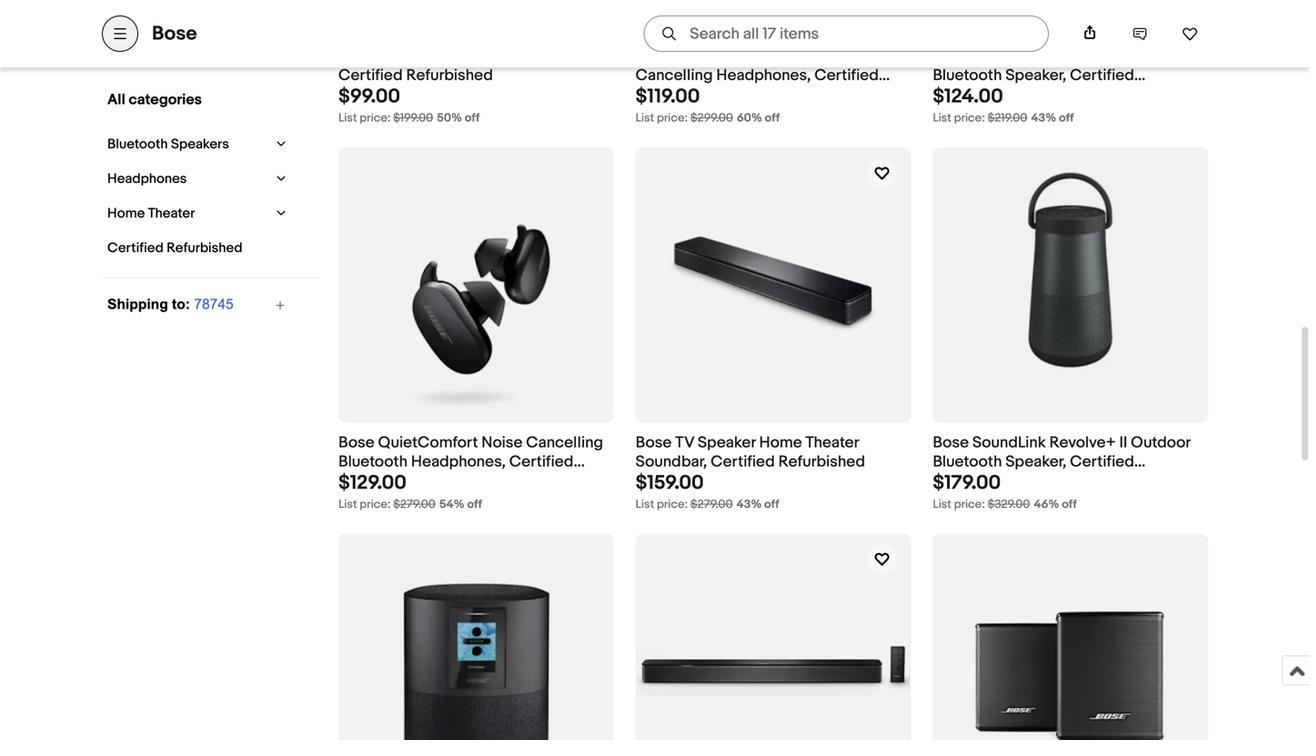 Task type: locate. For each thing, give the bounding box(es) containing it.
outdoor
[[1122, 47, 1181, 66], [1132, 434, 1191, 453]]

1 horizontal spatial noise
[[791, 47, 832, 66]]

43% inside $124.00 list price: $219.00 43% off
[[1032, 111, 1057, 125]]

bose left "tv"
[[636, 434, 672, 453]]

price: down $159.00
[[657, 497, 688, 511]]

bose inside the bose quietcomfort ii noise cancelling headphones, certified refurbished
[[636, 47, 672, 66]]

certified inside bose quietcomfort noise cancelling bluetooth headphones, certified refurbished
[[510, 452, 574, 472]]

speaker, up 46%
[[1006, 452, 1067, 472]]

$299.00
[[691, 111, 734, 125]]

outdoor inside 'bose soundlink revolve+ ii outdoor bluetooth speaker, certified refurbished'
[[1132, 434, 1191, 453]]

outdoor right revolve+
[[1132, 434, 1191, 453]]

bose solo soundbar ii home theater, certified refurbished button
[[339, 47, 614, 86]]

refurbished inside the bose solo soundbar ii home theater, certified refurbished $99.00 list price: $199.00 50% off
[[406, 66, 493, 85]]

1 horizontal spatial cancelling
[[636, 66, 713, 85]]

43% for $159.00
[[737, 497, 762, 511]]

price: down $99.00
[[360, 111, 391, 125]]

0 vertical spatial speaker,
[[1006, 66, 1067, 85]]

list down $99.00
[[339, 111, 357, 125]]

speakers
[[171, 136, 229, 152]]

headphones
[[107, 171, 187, 187]]

refurbished inside the bose quietcomfort ii noise cancelling headphones, certified refurbished
[[636, 85, 723, 104]]

list inside $119.00 list price: $299.00 60% off
[[636, 111, 655, 125]]

0 vertical spatial theater
[[148, 205, 195, 222]]

bose up $179.00
[[933, 434, 970, 453]]

headphones, inside the bose quietcomfort ii noise cancelling headphones, certified refurbished
[[717, 66, 812, 85]]

outdoor for $179.00
[[1132, 434, 1191, 453]]

1 vertical spatial speaker,
[[1006, 452, 1067, 472]]

save this seller bose image
[[1183, 25, 1199, 42]]

headphones, inside bose quietcomfort noise cancelling bluetooth headphones, certified refurbished
[[411, 452, 506, 472]]

home theater link
[[103, 201, 269, 226]]

home inside bose tv speaker home theater soundbar, certified refurbished
[[760, 434, 803, 453]]

off inside the bose solo soundbar ii home theater, certified refurbished $99.00 list price: $199.00 50% off
[[465, 111, 480, 125]]

$99.00
[[339, 85, 401, 108]]

$279.00 down $159.00
[[691, 497, 733, 511]]

$279.00 inside $159.00 list price: $279.00 43% off
[[691, 497, 733, 511]]

list down $124.00
[[933, 111, 952, 125]]

bose home speaker 500 bluetooth wi-fi, certified refurbished : quick view image
[[374, 535, 579, 740]]

bose inside 'bose soundlink revolve ii outdoor bluetooth speaker, certified refurbished'
[[933, 47, 970, 66]]

off down bose soundlink revolve ii outdoor bluetooth speaker, certified refurbished "button"
[[1060, 111, 1075, 125]]

noise
[[791, 47, 832, 66], [482, 434, 523, 453]]

quietcomfort
[[676, 47, 776, 66], [378, 434, 478, 453]]

0 vertical spatial headphones,
[[717, 66, 812, 85]]

1 vertical spatial quietcomfort
[[378, 434, 478, 453]]

price: down $119.00
[[657, 111, 688, 125]]

43% inside $159.00 list price: $279.00 43% off
[[737, 497, 762, 511]]

2 soundlink from the top
[[973, 434, 1047, 453]]

soundbar,
[[636, 452, 708, 472]]

quietcomfort inside bose quietcomfort noise cancelling bluetooth headphones, certified refurbished
[[378, 434, 478, 453]]

1 horizontal spatial 43%
[[1032, 111, 1057, 125]]

0 horizontal spatial quietcomfort
[[378, 434, 478, 453]]

list inside $179.00 list price: $329.00 46% off
[[933, 497, 952, 511]]

0 vertical spatial noise
[[791, 47, 832, 66]]

off
[[465, 111, 480, 125], [765, 111, 780, 125], [1060, 111, 1075, 125], [467, 497, 482, 511], [765, 497, 780, 511], [1063, 497, 1078, 511]]

certified inside 'bose soundlink revolve+ ii outdoor bluetooth speaker, certified refurbished'
[[1071, 452, 1135, 472]]

0 horizontal spatial noise
[[482, 434, 523, 453]]

off right 46%
[[1063, 497, 1078, 511]]

bluetooth inside bose quietcomfort noise cancelling bluetooth headphones, certified refurbished
[[339, 452, 408, 472]]

home down headphones
[[107, 205, 145, 222]]

list down $129.00
[[339, 497, 357, 511]]

speaker, up $219.00
[[1006, 66, 1067, 85]]

0 vertical spatial 43%
[[1032, 111, 1057, 125]]

1 vertical spatial soundlink
[[973, 434, 1047, 453]]

theater inside bose tv speaker home theater soundbar, certified refurbished
[[806, 434, 859, 453]]

bose for bose quietcomfort ii noise cancelling headphones, certified refurbished
[[636, 47, 672, 66]]

bose for bose soundlink revolve ii outdoor bluetooth speaker, certified refurbished
[[933, 47, 970, 66]]

speaker, inside 'bose soundlink revolve+ ii outdoor bluetooth speaker, certified refurbished'
[[1006, 452, 1067, 472]]

bose quietcomfort noise cancelling bluetooth headphones, certified refurbished
[[339, 434, 604, 491]]

$279.00
[[394, 497, 436, 511], [691, 497, 733, 511]]

1 soundlink from the top
[[973, 47, 1047, 66]]

0 vertical spatial outdoor
[[1122, 47, 1181, 66]]

$279.00 left 54%
[[394, 497, 436, 511]]

1 vertical spatial home
[[107, 205, 145, 222]]

$199.00
[[394, 111, 434, 125]]

1 vertical spatial noise
[[482, 434, 523, 453]]

bose inside bose quietcomfort noise cancelling bluetooth headphones, certified refurbished
[[339, 434, 375, 453]]

certified inside bose tv speaker home theater soundbar, certified refurbished
[[711, 452, 775, 472]]

list for $129.00
[[339, 497, 357, 511]]

off inside $124.00 list price: $219.00 43% off
[[1060, 111, 1075, 125]]

0 vertical spatial home
[[497, 47, 540, 66]]

home
[[497, 47, 540, 66], [107, 205, 145, 222], [760, 434, 803, 453]]

theater
[[148, 205, 195, 222], [806, 434, 859, 453]]

0 vertical spatial cancelling
[[636, 66, 713, 85]]

off right 60%
[[765, 111, 780, 125]]

list
[[339, 111, 357, 125], [636, 111, 655, 125], [933, 111, 952, 125], [339, 497, 357, 511], [636, 497, 655, 511], [933, 497, 952, 511]]

price: inside $159.00 list price: $279.00 43% off
[[657, 497, 688, 511]]

headphones, up 54%
[[411, 452, 506, 472]]

list inside $124.00 list price: $219.00 43% off
[[933, 111, 952, 125]]

headphones, for $119.00
[[717, 66, 812, 85]]

speaker,
[[1006, 66, 1067, 85], [1006, 452, 1067, 472]]

0 horizontal spatial theater
[[148, 205, 195, 222]]

bose inside the bose solo soundbar ii home theater, certified refurbished $99.00 list price: $199.00 50% off
[[339, 47, 375, 66]]

soundlink inside 'bose soundlink revolve ii outdoor bluetooth speaker, certified refurbished'
[[973, 47, 1047, 66]]

1 speaker, from the top
[[1006, 66, 1067, 85]]

list inside $159.00 list price: $279.00 43% off
[[636, 497, 655, 511]]

outdoor for $124.00
[[1122, 47, 1181, 66]]

price: down $129.00
[[360, 497, 391, 511]]

ii right "revolve" at the right of the page
[[1110, 47, 1118, 66]]

quietcomfort up $129.00 list price: $279.00 54% off
[[378, 434, 478, 453]]

off for $179.00
[[1063, 497, 1078, 511]]

2 horizontal spatial home
[[760, 434, 803, 453]]

price: inside $124.00 list price: $219.00 43% off
[[955, 111, 986, 125]]

bose
[[152, 22, 197, 46], [339, 47, 375, 66], [636, 47, 672, 66], [933, 47, 970, 66], [339, 434, 375, 453], [636, 434, 672, 453], [933, 434, 970, 453]]

0 vertical spatial soundlink
[[973, 47, 1047, 66]]

certified
[[339, 66, 403, 85], [815, 66, 879, 85], [1071, 66, 1135, 85], [107, 240, 164, 256], [510, 452, 574, 472], [711, 452, 775, 472], [1071, 452, 1135, 472]]

off right 50% at left top
[[465, 111, 480, 125]]

home left theater,
[[497, 47, 540, 66]]

1 vertical spatial headphones,
[[411, 452, 506, 472]]

$279.00 inside $129.00 list price: $279.00 54% off
[[394, 497, 436, 511]]

off for $124.00
[[1060, 111, 1075, 125]]

off right 54%
[[467, 497, 482, 511]]

list for $179.00
[[933, 497, 952, 511]]

off for $159.00
[[765, 497, 780, 511]]

43% down bose tv speaker home theater soundbar, certified refurbished
[[737, 497, 762, 511]]

list down $119.00
[[636, 111, 655, 125]]

quietcomfort inside the bose quietcomfort ii noise cancelling headphones, certified refurbished
[[676, 47, 776, 66]]

cancelling
[[636, 66, 713, 85], [526, 434, 604, 453]]

certified inside the bose quietcomfort ii noise cancelling headphones, certified refurbished
[[815, 66, 879, 85]]

revolve
[[1050, 47, 1107, 66]]

list down $159.00
[[636, 497, 655, 511]]

headphones,
[[717, 66, 812, 85], [411, 452, 506, 472]]

ii inside the bose quietcomfort ii noise cancelling headphones, certified refurbished
[[779, 47, 787, 66]]

headphones, for $129.00
[[411, 452, 506, 472]]

bose for bose tv speaker home theater soundbar, certified refurbished
[[636, 434, 672, 453]]

60%
[[737, 111, 763, 125]]

bose inside bose tv speaker home theater soundbar, certified refurbished
[[636, 434, 672, 453]]

ii inside 'bose soundlink revolve ii outdoor bluetooth speaker, certified refurbished'
[[1110, 47, 1118, 66]]

1 vertical spatial theater
[[806, 434, 859, 453]]

soundlink
[[973, 47, 1047, 66], [973, 434, 1047, 453]]

43% right $219.00
[[1032, 111, 1057, 125]]

off down bose tv speaker home theater soundbar, certified refurbished button
[[765, 497, 780, 511]]

price: down $179.00
[[955, 497, 986, 511]]

1 horizontal spatial theater
[[806, 434, 859, 453]]

price: for $159.00
[[657, 497, 688, 511]]

bose wireless surround speakers home theater, certified refurbished : quick view image
[[935, 569, 1208, 740]]

outdoor right "revolve" at the right of the page
[[1122, 47, 1181, 66]]

speaker, for $124.00
[[1006, 66, 1067, 85]]

certified inside 'bose soundlink revolve ii outdoor bluetooth speaker, certified refurbished'
[[1071, 66, 1135, 85]]

ii for bose solo soundbar ii home theater, certified refurbished $99.00 list price: $199.00 50% off
[[485, 47, 494, 66]]

off for $129.00
[[467, 497, 482, 511]]

bose soundlink revolve+ ii outdoor bluetooth speaker, certified refurbished
[[933, 434, 1191, 491]]

0 horizontal spatial home
[[107, 205, 145, 222]]

off inside $159.00 list price: $279.00 43% off
[[765, 497, 780, 511]]

refurbished inside 'bose soundlink revolve ii outdoor bluetooth speaker, certified refurbished'
[[933, 85, 1020, 104]]

1 vertical spatial cancelling
[[526, 434, 604, 453]]

outdoor inside 'bose soundlink revolve ii outdoor bluetooth speaker, certified refurbished'
[[1122, 47, 1181, 66]]

soundlink up $124.00 list price: $219.00 43% off
[[973, 47, 1047, 66]]

ii inside the bose solo soundbar ii home theater, certified refurbished $99.00 list price: $199.00 50% off
[[485, 47, 494, 66]]

list inside $129.00 list price: $279.00 54% off
[[339, 497, 357, 511]]

certified refurbished
[[107, 240, 243, 256]]

1 horizontal spatial $279.00
[[691, 497, 733, 511]]

speaker, inside 'bose soundlink revolve ii outdoor bluetooth speaker, certified refurbished'
[[1006, 66, 1067, 85]]

$119.00 list price: $299.00 60% off
[[636, 85, 780, 125]]

price:
[[360, 111, 391, 125], [657, 111, 688, 125], [955, 111, 986, 125], [360, 497, 391, 511], [657, 497, 688, 511], [955, 497, 986, 511]]

50%
[[437, 111, 462, 125]]

bose up $124.00
[[933, 47, 970, 66]]

quietcomfort up $119.00 list price: $299.00 60% off
[[676, 47, 776, 66]]

price: inside $119.00 list price: $299.00 60% off
[[657, 111, 688, 125]]

ii inside 'bose soundlink revolve+ ii outdoor bluetooth speaker, certified refurbished'
[[1120, 434, 1128, 453]]

price: inside $179.00 list price: $329.00 46% off
[[955, 497, 986, 511]]

bose tv speaker home theater soundbar, certified refurbished
[[636, 434, 866, 472]]

home right speaker
[[760, 434, 803, 453]]

off inside $129.00 list price: $279.00 54% off
[[467, 497, 482, 511]]

noise inside bose quietcomfort noise cancelling bluetooth headphones, certified refurbished
[[482, 434, 523, 453]]

soundlink up $179.00 list price: $329.00 46% off
[[973, 434, 1047, 453]]

1 vertical spatial 43%
[[737, 497, 762, 511]]

1 horizontal spatial home
[[497, 47, 540, 66]]

bose up $129.00
[[339, 434, 375, 453]]

ii up $119.00 list price: $299.00 60% off
[[779, 47, 787, 66]]

bose tv speaker home theater soundbar, certified refurbished : quick view image
[[637, 183, 910, 388]]

1 vertical spatial outdoor
[[1132, 434, 1191, 453]]

headphones, up 60%
[[717, 66, 812, 85]]

refurbished inside 'bose soundlink revolve+ ii outdoor bluetooth speaker, certified refurbished'
[[933, 471, 1020, 491]]

2 vertical spatial home
[[760, 434, 803, 453]]

bluetooth
[[933, 66, 1003, 85], [107, 136, 168, 152], [339, 452, 408, 472], [933, 452, 1003, 472]]

0 horizontal spatial $279.00
[[394, 497, 436, 511]]

bose quietcomfort noise cancelling bluetooth headphones, certified refurbished button
[[339, 434, 614, 491]]

price: for $179.00
[[955, 497, 986, 511]]

bose up $119.00
[[636, 47, 672, 66]]

bose left solo
[[339, 47, 375, 66]]

soundlink inside 'bose soundlink revolve+ ii outdoor bluetooth speaker, certified refurbished'
[[973, 434, 1047, 453]]

price: down $124.00
[[955, 111, 986, 125]]

43%
[[1032, 111, 1057, 125], [737, 497, 762, 511]]

0 horizontal spatial headphones,
[[411, 452, 506, 472]]

bose inside 'bose soundlink revolve+ ii outdoor bluetooth speaker, certified refurbished'
[[933, 434, 970, 453]]

ii right revolve+
[[1120, 434, 1128, 453]]

78745
[[194, 296, 234, 312]]

0 horizontal spatial 43%
[[737, 497, 762, 511]]

0 vertical spatial quietcomfort
[[676, 47, 776, 66]]

0 horizontal spatial cancelling
[[526, 434, 604, 453]]

1 horizontal spatial quietcomfort
[[676, 47, 776, 66]]

1 horizontal spatial headphones,
[[717, 66, 812, 85]]

cancelling inside the bose quietcomfort ii noise cancelling headphones, certified refurbished
[[636, 66, 713, 85]]

all
[[107, 91, 125, 109]]

2 $279.00 from the left
[[691, 497, 733, 511]]

quietcomfort for $129.00
[[378, 434, 478, 453]]

ii right soundbar
[[485, 47, 494, 66]]

ii
[[485, 47, 494, 66], [779, 47, 787, 66], [1110, 47, 1118, 66], [1120, 434, 1128, 453]]

list down $179.00
[[933, 497, 952, 511]]

1 $279.00 from the left
[[394, 497, 436, 511]]

price: inside $129.00 list price: $279.00 54% off
[[360, 497, 391, 511]]

off inside $179.00 list price: $329.00 46% off
[[1063, 497, 1078, 511]]

off inside $119.00 list price: $299.00 60% off
[[765, 111, 780, 125]]

theater,
[[543, 47, 600, 66]]

cancelling inside bose quietcomfort noise cancelling bluetooth headphones, certified refurbished
[[526, 434, 604, 453]]

$179.00 list price: $329.00 46% off
[[933, 471, 1078, 511]]

refurbished
[[406, 66, 493, 85], [636, 85, 723, 104], [933, 85, 1020, 104], [167, 240, 243, 256], [779, 452, 866, 472], [339, 471, 425, 491], [933, 471, 1020, 491]]

2 speaker, from the top
[[1006, 452, 1067, 472]]



Task type: vqa. For each thing, say whether or not it's contained in the screenshot.
are to the right
no



Task type: describe. For each thing, give the bounding box(es) containing it.
quietcomfort for $119.00
[[676, 47, 776, 66]]

list for $159.00
[[636, 497, 655, 511]]

off for $119.00
[[765, 111, 780, 125]]

bose solo soundbar ii home theater, certified refurbished $99.00 list price: $199.00 50% off
[[339, 47, 600, 125]]

shipping to: 78745
[[107, 296, 234, 312]]

bose smart soundbar 300 home theater, certified refurbished : quick view image
[[637, 646, 910, 697]]

$159.00
[[636, 471, 704, 495]]

refurbished inside bose tv speaker home theater soundbar, certified refurbished
[[779, 452, 866, 472]]

ii for bose soundlink revolve+ ii outdoor bluetooth speaker, certified refurbished
[[1120, 434, 1128, 453]]

shipping
[[107, 296, 168, 312]]

tv
[[676, 434, 695, 453]]

price: for $129.00
[[360, 497, 391, 511]]

price: for $124.00
[[955, 111, 986, 125]]

soundbar
[[413, 47, 482, 66]]

$124.00 list price: $219.00 43% off
[[933, 85, 1075, 125]]

home theater
[[107, 205, 195, 222]]

$279.00 for $129.00
[[394, 497, 436, 511]]

bose for bose quietcomfort noise cancelling bluetooth headphones, certified refurbished
[[339, 434, 375, 453]]

soundlink for $179.00
[[973, 434, 1047, 453]]

$219.00
[[988, 111, 1028, 125]]

bose soundlink revolve ii outdoor bluetooth speaker, certified refurbished button
[[933, 47, 1209, 104]]

46%
[[1035, 497, 1060, 511]]

bluetooth inside 'bose soundlink revolve+ ii outdoor bluetooth speaker, certified refurbished'
[[933, 452, 1003, 472]]

list for $124.00
[[933, 111, 952, 125]]

bose soundlink revolve ii outdoor bluetooth speaker, certified refurbished : quick view image
[[935, 0, 1208, 16]]

price: for $119.00
[[657, 111, 688, 125]]

bose for bose soundlink revolve+ ii outdoor bluetooth speaker, certified refurbished
[[933, 434, 970, 453]]

bluetooth speakers link
[[103, 132, 269, 157]]

bose up categories
[[152, 22, 197, 46]]

to:
[[172, 296, 190, 312]]

all categories link
[[103, 86, 287, 113]]

speaker, for $179.00
[[1006, 452, 1067, 472]]

noise inside the bose quietcomfort ii noise cancelling headphones, certified refurbished
[[791, 47, 832, 66]]

$129.00
[[339, 471, 407, 495]]

ii for bose soundlink revolve ii outdoor bluetooth speaker, certified refurbished
[[1110, 47, 1118, 66]]

$129.00 list price: $279.00 54% off
[[339, 471, 482, 511]]

bluetooth inside 'bose soundlink revolve ii outdoor bluetooth speaker, certified refurbished'
[[933, 66, 1003, 85]]

54%
[[440, 497, 465, 511]]

refurbished inside bose quietcomfort noise cancelling bluetooth headphones, certified refurbished
[[339, 471, 425, 491]]

speaker
[[698, 434, 756, 453]]

soundlink for $124.00
[[973, 47, 1047, 66]]

solo
[[378, 47, 410, 66]]

certified inside the bose solo soundbar ii home theater, certified refurbished $99.00 list price: $199.00 50% off
[[339, 66, 403, 85]]

list inside the bose solo soundbar ii home theater, certified refurbished $99.00 list price: $199.00 50% off
[[339, 111, 357, 125]]

$329.00
[[988, 497, 1031, 511]]

bose quietcomfort ii noise cancelling headphones, certified refurbished button
[[636, 47, 912, 104]]

bose link
[[152, 22, 197, 46]]

43% for $124.00
[[1032, 111, 1057, 125]]

bose quietcomfort noise cancelling bluetooth headphones, certified refurbished : quick view image
[[374, 149, 579, 422]]

$124.00
[[933, 85, 1004, 108]]

bose soundlink revolve+ ii outdoor bluetooth speaker, certified refurbished button
[[933, 434, 1209, 491]]

bose soundlink revolve+ ii outdoor bluetooth speaker, certified refurbished : quick view image
[[935, 169, 1208, 402]]

Search all 17 items field
[[644, 15, 1050, 52]]

revolve+
[[1050, 434, 1117, 453]]

$279.00 for $159.00
[[691, 497, 733, 511]]

price: inside the bose solo soundbar ii home theater, certified refurbished $99.00 list price: $199.00 50% off
[[360, 111, 391, 125]]

bluetooth speakers
[[107, 136, 229, 152]]

list for $119.00
[[636, 111, 655, 125]]

bose soundlink revolve ii outdoor bluetooth speaker, certified refurbished
[[933, 47, 1181, 104]]

bose tv speaker home theater soundbar, certified refurbished button
[[636, 434, 912, 472]]

all categories
[[107, 91, 202, 109]]

$119.00
[[636, 85, 700, 108]]

$179.00
[[933, 471, 1002, 495]]

home inside the bose solo soundbar ii home theater, certified refurbished $99.00 list price: $199.00 50% off
[[497, 47, 540, 66]]

headphones link
[[103, 166, 269, 192]]

bose quietcomfort ii noise cancelling headphones, certified refurbished
[[636, 47, 879, 104]]

categories
[[129, 91, 202, 109]]

certified refurbished link
[[103, 235, 280, 261]]

$159.00 list price: $279.00 43% off
[[636, 471, 780, 511]]



